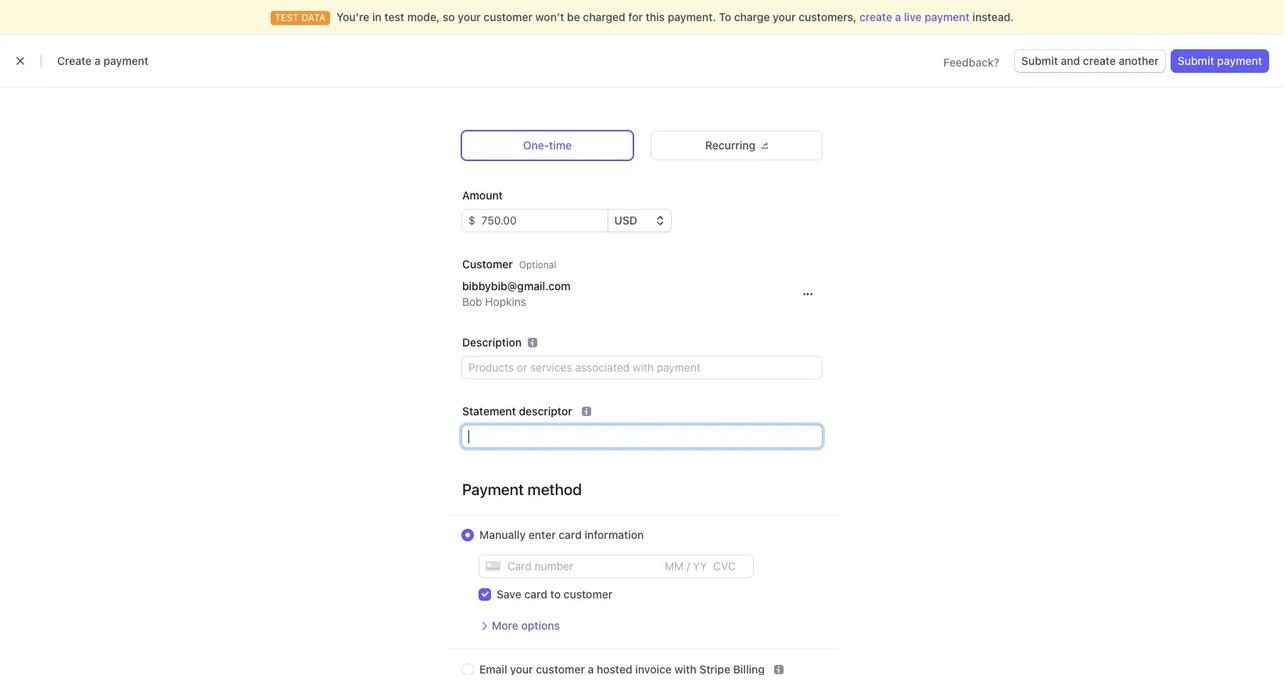 Task type: describe. For each thing, give the bounding box(es) containing it.
information
[[585, 528, 644, 541]]

customer
[[462, 257, 513, 271]]

payment method
[[462, 480, 582, 498]]

customer optional
[[462, 257, 557, 271]]

you're
[[337, 10, 370, 23]]

submit for submit payment
[[1178, 54, 1215, 67]]

payment
[[462, 480, 524, 498]]

customers,
[[799, 10, 857, 23]]

statement descriptor
[[462, 404, 572, 418]]

save card to customer
[[497, 588, 613, 601]]

more options
[[492, 619, 560, 632]]

and
[[1061, 54, 1081, 67]]

1 vertical spatial card
[[525, 588, 548, 601]]

instead.
[[973, 10, 1014, 23]]

charged
[[583, 10, 626, 23]]

0 vertical spatial card
[[559, 528, 582, 541]]

1 horizontal spatial customer
[[564, 588, 613, 601]]

manually
[[480, 528, 526, 541]]

Description text field
[[462, 357, 822, 379]]

optional
[[519, 259, 557, 271]]

submit for submit and create another
[[1022, 54, 1059, 67]]

time
[[549, 138, 572, 152]]

0 horizontal spatial payment
[[103, 54, 149, 67]]

mode,
[[407, 10, 440, 23]]

more options button
[[480, 618, 560, 634]]

live
[[904, 10, 922, 23]]

so
[[443, 10, 455, 23]]

0 vertical spatial create
[[860, 10, 893, 23]]

feedback?
[[944, 56, 1000, 69]]

in
[[372, 10, 382, 23]]

2 your from the left
[[773, 10, 796, 23]]

description
[[462, 336, 522, 349]]

save
[[497, 588, 522, 601]]

create inside button
[[1084, 54, 1116, 67]]

manually enter card information
[[480, 528, 644, 541]]

charge
[[734, 10, 770, 23]]

bob
[[462, 295, 482, 308]]

amount
[[462, 189, 503, 202]]

to
[[719, 10, 732, 23]]

method
[[528, 480, 582, 498]]

1 your from the left
[[458, 10, 481, 23]]

submit and create another button
[[1016, 50, 1166, 72]]



Task type: locate. For each thing, give the bounding box(es) containing it.
customer
[[484, 10, 533, 23], [564, 588, 613, 601]]

$
[[469, 214, 475, 227]]

customer left won't
[[484, 10, 533, 23]]

enter
[[529, 528, 556, 541]]

usd
[[615, 214, 638, 227]]

0 horizontal spatial your
[[458, 10, 481, 23]]

your
[[458, 10, 481, 23], [773, 10, 796, 23]]

create a live payment button
[[860, 9, 970, 25]]

payment inside button
[[1218, 54, 1263, 67]]

create
[[860, 10, 893, 23], [1084, 54, 1116, 67]]

a
[[896, 10, 902, 23], [95, 54, 101, 67]]

to
[[550, 588, 561, 601]]

payment
[[925, 10, 970, 23], [103, 54, 149, 67], [1218, 54, 1263, 67]]

None text field
[[462, 426, 822, 448]]

1 horizontal spatial create
[[1084, 54, 1116, 67]]

test
[[385, 10, 405, 23]]

a left live
[[896, 10, 902, 23]]

another
[[1119, 54, 1159, 67]]

one-
[[523, 138, 549, 152]]

feedback? button
[[944, 55, 1000, 70]]

recurring link
[[652, 131, 822, 160]]

customer right to
[[564, 588, 613, 601]]

create left live
[[860, 10, 893, 23]]

this
[[646, 10, 665, 23]]

None text field
[[475, 210, 608, 232]]

1 vertical spatial customer
[[564, 588, 613, 601]]

your right so
[[458, 10, 481, 23]]

2 submit from the left
[[1178, 54, 1215, 67]]

one-time
[[523, 138, 572, 152]]

submit payment
[[1178, 54, 1263, 67]]

recurring
[[706, 138, 756, 152]]

your right the charge
[[773, 10, 796, 23]]

submit payment button
[[1172, 50, 1269, 72]]

payment.
[[668, 10, 716, 23]]

card left to
[[525, 588, 548, 601]]

options
[[521, 619, 560, 632]]

submit right another
[[1178, 54, 1215, 67]]

0 horizontal spatial customer
[[484, 10, 533, 23]]

card
[[559, 528, 582, 541], [525, 588, 548, 601]]

submit left and
[[1022, 54, 1059, 67]]

0 horizontal spatial submit
[[1022, 54, 1059, 67]]

bibbybib@gmail.com bob hopkins
[[462, 279, 571, 308]]

be
[[567, 10, 580, 23]]

you're in test mode, so your customer won't be charged for this payment. to charge your customers, create a live payment instead.
[[337, 10, 1014, 23]]

$ button
[[462, 210, 475, 232]]

2 horizontal spatial payment
[[1218, 54, 1263, 67]]

statement
[[462, 404, 516, 418]]

hopkins
[[485, 295, 527, 308]]

1 vertical spatial create
[[1084, 54, 1116, 67]]

a right create
[[95, 54, 101, 67]]

usd button
[[608, 210, 671, 232]]

0 vertical spatial customer
[[484, 10, 533, 23]]

1 horizontal spatial submit
[[1178, 54, 1215, 67]]

create
[[57, 54, 92, 67]]

submit
[[1022, 54, 1059, 67], [1178, 54, 1215, 67]]

card right enter
[[559, 528, 582, 541]]

more
[[492, 619, 519, 632]]

1 submit from the left
[[1022, 54, 1059, 67]]

submit and create another
[[1022, 54, 1159, 67]]

1 horizontal spatial card
[[559, 528, 582, 541]]

won't
[[536, 10, 564, 23]]

0 horizontal spatial create
[[860, 10, 893, 23]]

create right and
[[1084, 54, 1116, 67]]

1 horizontal spatial your
[[773, 10, 796, 23]]

1 vertical spatial a
[[95, 54, 101, 67]]

0 vertical spatial a
[[896, 10, 902, 23]]

0 horizontal spatial card
[[525, 588, 548, 601]]

1 horizontal spatial payment
[[925, 10, 970, 23]]

bibbybib@gmail.com
[[462, 279, 571, 293]]

descriptor
[[519, 404, 572, 418]]

create a payment
[[57, 54, 149, 67]]

1 horizontal spatial a
[[896, 10, 902, 23]]

svg image
[[803, 290, 813, 299]]

for
[[629, 10, 643, 23]]

0 horizontal spatial a
[[95, 54, 101, 67]]



Task type: vqa. For each thing, say whether or not it's contained in the screenshot.
Payments LINK
no



